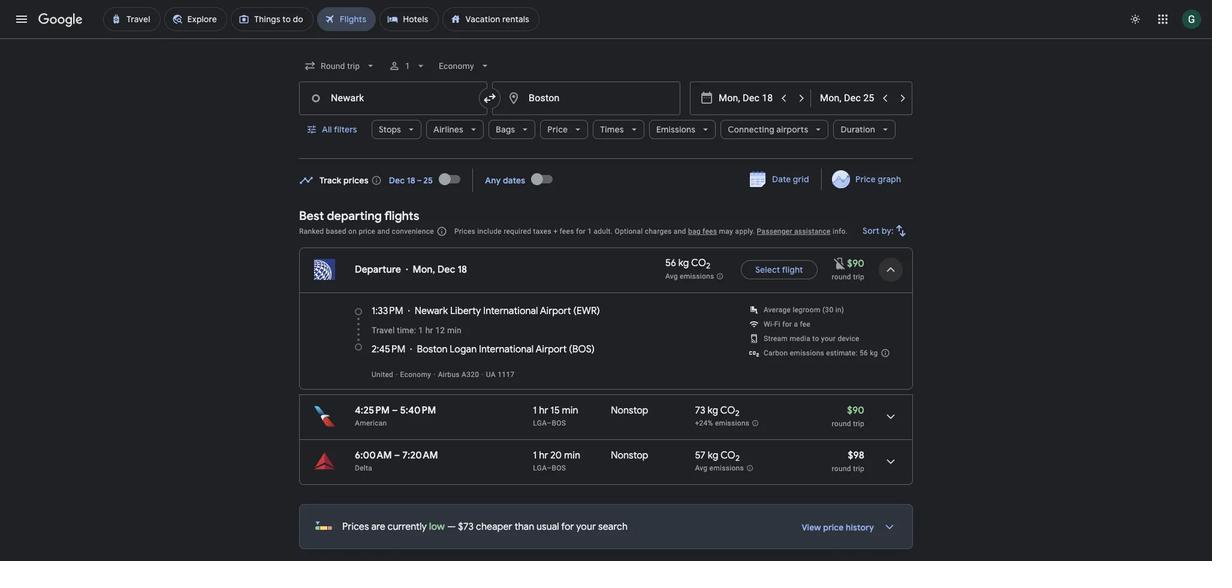 Task type: vqa. For each thing, say whether or not it's contained in the screenshot.
Privacy
no



Task type: describe. For each thing, give the bounding box(es) containing it.
flight
[[782, 264, 803, 275]]

travel
[[372, 326, 395, 335]]

search
[[598, 521, 628, 533]]

4:25 pm – 5:40 pm american
[[355, 405, 436, 428]]

by:
[[882, 225, 894, 236]]

98 US dollars text field
[[848, 450, 865, 462]]

view
[[802, 522, 821, 533]]

device
[[838, 335, 860, 343]]

delta
[[355, 464, 372, 473]]

73
[[695, 405, 706, 417]]

based
[[326, 227, 347, 236]]

logan
[[450, 344, 477, 356]]

than
[[515, 521, 534, 533]]

departure
[[355, 264, 401, 276]]

leaves laguardia airport at 4:25 pm on monday, december 18 and arrives at boston logan international airport at 5:40 pm on monday, december 18. element
[[355, 405, 436, 417]]

economy
[[400, 371, 431, 379]]

co for 73
[[721, 405, 736, 417]]

flight details. leaves laguardia airport at 6:00 am on monday, december 18 and arrives at boston logan international airport at 7:20 am on monday, december 18. image
[[877, 447, 906, 476]]

stream
[[764, 335, 788, 343]]

currently
[[388, 521, 427, 533]]

total duration 1 hr 15 min. element
[[533, 405, 611, 419]]

emissions for 73
[[715, 419, 750, 428]]

emissions for 57
[[710, 464, 744, 473]]

optional
[[615, 227, 643, 236]]

travel time: 1 hr 12 min
[[372, 326, 462, 335]]

avg emissions for 56
[[666, 272, 715, 280]]

co for 56
[[691, 258, 706, 270]]

bos for 1 hr 15 min
[[552, 419, 566, 428]]

cheaper
[[476, 521, 513, 533]]

1117
[[498, 371, 515, 379]]

best departing flights main content
[[299, 165, 913, 561]]

times
[[600, 124, 624, 135]]

57 kg co 2
[[695, 450, 740, 464]]

prices include required taxes + fees for 1 adult. optional charges and bag fees may apply. passenger assistance
[[455, 227, 831, 236]]

mon, dec 18
[[413, 264, 467, 276]]

newark
[[415, 305, 448, 317]]

– inside 1 hr 20 min lga – bos
[[547, 464, 552, 473]]

– inside 4:25 pm – 5:40 pm american
[[392, 405, 398, 417]]

leaves laguardia airport at 6:00 am on monday, december 18 and arrives at boston logan international airport at 7:20 am on monday, december 18. element
[[355, 450, 438, 462]]

price for price
[[548, 124, 568, 135]]

learn more about ranking image
[[437, 226, 447, 237]]

ua
[[486, 371, 496, 379]]

Departure text field
[[719, 82, 774, 115]]

airports
[[777, 124, 809, 135]]

1:33 pm
[[372, 305, 403, 317]]

emissions down stream media to your device
[[790, 349, 825, 357]]

select flight
[[756, 264, 803, 275]]

2 fees from the left
[[703, 227, 717, 236]]

0 vertical spatial price
[[359, 227, 376, 236]]

1 fees from the left
[[560, 227, 574, 236]]

total duration 1 hr 20 min. element
[[533, 450, 611, 464]]

passenger
[[757, 227, 793, 236]]

6:00 am
[[355, 450, 392, 462]]

1 horizontal spatial price
[[824, 522, 844, 533]]

view price history
[[802, 522, 874, 533]]

Arrival time: 7:20 AM. text field
[[403, 450, 438, 462]]

carbon emissions estimate: 56 kg
[[764, 349, 878, 357]]

6:00 am – 7:20 am delta
[[355, 450, 438, 473]]

2 for 57
[[736, 454, 740, 464]]

stream media to your device
[[764, 335, 860, 343]]

18 – 25
[[407, 175, 433, 186]]

trip for $98
[[853, 465, 865, 473]]

kg for 73
[[708, 405, 719, 417]]

any
[[485, 175, 501, 186]]

best departing flights
[[299, 209, 420, 224]]

0 vertical spatial min
[[447, 326, 462, 335]]

12
[[435, 326, 445, 335]]

graph
[[878, 174, 901, 185]]

carbon
[[764, 349, 788, 357]]

sort by:
[[863, 225, 894, 236]]

boston logan international airport ( bos )
[[417, 344, 595, 356]]

times button
[[593, 115, 644, 144]]

duration
[[841, 124, 876, 135]]

price graph
[[856, 174, 901, 185]]

change appearance image
[[1121, 5, 1150, 34]]

connecting airports
[[728, 124, 809, 135]]

newark liberty international airport ( ewr )
[[415, 305, 600, 317]]

min for 1 hr 15 min
[[562, 405, 578, 417]]

airlines button
[[426, 115, 484, 144]]

wi-fi for a fee
[[764, 320, 811, 329]]

fi
[[775, 320, 781, 329]]

1 and from the left
[[378, 227, 390, 236]]

73 kg co 2
[[695, 405, 740, 419]]

Return text field
[[820, 82, 876, 115]]

price for price graph
[[856, 174, 876, 185]]

wi-
[[764, 320, 775, 329]]

time:
[[397, 326, 416, 335]]

) for boston logan international airport ( bos )
[[592, 344, 595, 356]]

liberty
[[450, 305, 481, 317]]

in)
[[836, 306, 845, 314]]

international for liberty
[[484, 305, 538, 317]]

57
[[695, 450, 706, 462]]

connecting
[[728, 124, 775, 135]]

this price for this flight doesn't include overhead bin access. if you need a carry-on bag, use the bags filter to update prices. image
[[833, 256, 847, 271]]

carbon emissions estimate: 56 kilograms element
[[764, 349, 878, 357]]

round trip
[[832, 273, 865, 281]]

dec inside find the best price region
[[389, 175, 405, 186]]

1 for 1
[[406, 61, 410, 71]]

2 for 56
[[706, 261, 711, 271]]

+
[[554, 227, 558, 236]]

may
[[719, 227, 733, 236]]

duration button
[[834, 115, 896, 144]]

56 kg co 2
[[666, 258, 711, 271]]

20
[[551, 450, 562, 462]]

+24% emissions
[[695, 419, 750, 428]]

charges
[[645, 227, 672, 236]]

legroom
[[793, 306, 821, 314]]

– inside 1 hr 15 min lga – bos
[[547, 419, 552, 428]]

include
[[478, 227, 502, 236]]

$90 for $90
[[847, 258, 865, 270]]

4:25 pm
[[355, 405, 390, 417]]

dates
[[503, 175, 526, 186]]

assistance
[[795, 227, 831, 236]]

bos for 1 hr 20 min
[[552, 464, 566, 473]]

1 trip from the top
[[853, 273, 865, 281]]

find the best price region
[[299, 165, 913, 200]]

0 vertical spatial your
[[822, 335, 836, 343]]

1 hr 20 min lga – bos
[[533, 450, 581, 473]]

sort by: button
[[858, 216, 913, 245]]

trip for $90
[[853, 420, 865, 428]]

a
[[794, 320, 798, 329]]

date
[[773, 174, 791, 185]]



Task type: locate. For each thing, give the bounding box(es) containing it.
0 vertical spatial international
[[484, 305, 538, 317]]

international
[[484, 305, 538, 317], [479, 344, 534, 356]]

0 vertical spatial price
[[548, 124, 568, 135]]

dec
[[389, 175, 405, 186], [438, 264, 456, 276]]

price right view
[[824, 522, 844, 533]]

7:20 am
[[403, 450, 438, 462]]

90 US dollars text field
[[847, 405, 865, 417]]

2 right the 57
[[736, 454, 740, 464]]

1 inside 1 hr 15 min lga – bos
[[533, 405, 537, 417]]

co
[[691, 258, 706, 270], [721, 405, 736, 417], [721, 450, 736, 462]]

co for 57
[[721, 450, 736, 462]]

co right the 57
[[721, 450, 736, 462]]

co inside the 57 kg co 2
[[721, 450, 736, 462]]

avg down the 57
[[695, 464, 708, 473]]

trip
[[853, 273, 865, 281], [853, 420, 865, 428], [853, 465, 865, 473]]

bos inside 1 hr 20 min lga – bos
[[552, 464, 566, 473]]

bags button
[[489, 115, 536, 144]]

—
[[447, 521, 456, 533]]

date grid button
[[741, 169, 819, 190]]

– right "departure time: 4:25 pm." text field
[[392, 405, 398, 417]]

– left 7:20 am text box
[[394, 450, 400, 462]]

kg inside the 57 kg co 2
[[708, 450, 719, 462]]

trip inside $98 round trip
[[853, 465, 865, 473]]

hr left 15
[[539, 405, 548, 417]]

1 vertical spatial prices
[[342, 521, 369, 533]]

1 horizontal spatial dec
[[438, 264, 456, 276]]

airbus a320
[[438, 371, 479, 379]]

1 horizontal spatial your
[[822, 335, 836, 343]]

0 horizontal spatial price
[[359, 227, 376, 236]]

56 down charges
[[666, 258, 676, 270]]

bos down 20
[[552, 464, 566, 473]]

0 horizontal spatial avg
[[666, 272, 678, 280]]

2 trip from the top
[[853, 420, 865, 428]]

avg for 57
[[695, 464, 708, 473]]

lga inside 1 hr 20 min lga – bos
[[533, 464, 547, 473]]

0 vertical spatial dec
[[389, 175, 405, 186]]

0 horizontal spatial 56
[[666, 258, 676, 270]]

1 horizontal spatial price
[[856, 174, 876, 185]]

lga for 1 hr 20 min
[[533, 464, 547, 473]]

co up +24% emissions
[[721, 405, 736, 417]]

are
[[372, 521, 386, 533]]

grid
[[793, 174, 810, 185]]

2 vertical spatial bos
[[552, 464, 566, 473]]

1 vertical spatial co
[[721, 405, 736, 417]]

1 horizontal spatial (
[[574, 305, 577, 317]]

$90 left flight details. leaves laguardia airport at 4:25 pm on monday, december 18 and arrives at boston logan international airport at 5:40 pm on monday, december 18. image
[[847, 405, 865, 417]]

kg right the 57
[[708, 450, 719, 462]]

co inside 56 kg co 2
[[691, 258, 706, 270]]

mon,
[[413, 264, 435, 276]]

united
[[372, 371, 394, 379]]

1 vertical spatial nonstop flight. element
[[611, 450, 649, 464]]

0 horizontal spatial )
[[592, 344, 595, 356]]

lga for 1 hr 15 min
[[533, 419, 547, 428]]

0 vertical spatial for
[[576, 227, 586, 236]]

kg for 56
[[679, 258, 689, 270]]

emissions down "73 kg co 2"
[[715, 419, 750, 428]]

lga inside 1 hr 15 min lga – bos
[[533, 419, 547, 428]]

0 vertical spatial trip
[[853, 273, 865, 281]]

ranked
[[299, 227, 324, 236]]

1 horizontal spatial for
[[576, 227, 586, 236]]

international up boston logan international airport ( bos )
[[484, 305, 538, 317]]

1 inside 1 hr 20 min lga – bos
[[533, 450, 537, 462]]

airport for boston logan international airport
[[536, 344, 567, 356]]

1 hr 15 min lga – bos
[[533, 405, 578, 428]]

usual
[[537, 521, 559, 533]]

round for $90
[[832, 420, 852, 428]]

$90
[[847, 258, 865, 270], [847, 405, 865, 417]]

kg right estimate:
[[870, 349, 878, 357]]

0 vertical spatial hr
[[426, 326, 433, 335]]

min right 12
[[447, 326, 462, 335]]

0 horizontal spatial price
[[548, 124, 568, 135]]

nonstop for 1 hr 15 min
[[611, 405, 649, 417]]

– down 15
[[547, 419, 552, 428]]

kg right 73
[[708, 405, 719, 417]]

$90 inside $90 round trip
[[847, 405, 865, 417]]

1 nonstop flight. element from the top
[[611, 405, 649, 419]]

(
[[574, 305, 577, 317], [569, 344, 573, 356]]

1 lga from the top
[[533, 419, 547, 428]]

+24%
[[695, 419, 713, 428]]

your
[[822, 335, 836, 343], [577, 521, 596, 533]]

round inside $98 round trip
[[832, 465, 852, 473]]

swap origin and destination. image
[[483, 91, 497, 106]]

0 vertical spatial prices
[[455, 227, 476, 236]]

adult.
[[594, 227, 613, 236]]

ewr
[[577, 305, 597, 317]]

international up 1117
[[479, 344, 534, 356]]

2
[[706, 261, 711, 271], [736, 409, 740, 419], [736, 454, 740, 464]]

for
[[576, 227, 586, 236], [783, 320, 792, 329], [561, 521, 574, 533]]

stops
[[379, 124, 401, 135]]

boston
[[417, 344, 448, 356]]

1 vertical spatial price
[[856, 174, 876, 185]]

1 for 1 hr 20 min lga – bos
[[533, 450, 537, 462]]

2 inside the 57 kg co 2
[[736, 454, 740, 464]]

None text field
[[299, 82, 488, 115], [492, 82, 681, 115], [299, 82, 488, 115], [492, 82, 681, 115]]

your right to
[[822, 335, 836, 343]]

main menu image
[[14, 12, 29, 26]]

and down flights
[[378, 227, 390, 236]]

on
[[348, 227, 357, 236]]

Arrival time: 2:45 PM. text field
[[372, 344, 406, 356]]

3 trip from the top
[[853, 465, 865, 473]]

connecting airports button
[[721, 115, 829, 144]]

1 button
[[384, 52, 432, 80]]

56 inside 56 kg co 2
[[666, 258, 676, 270]]

prices for prices are currently low — $73 cheaper than usual for your search
[[342, 521, 369, 533]]

kg inside "73 kg co 2"
[[708, 405, 719, 417]]

price button
[[541, 115, 588, 144]]

1 vertical spatial $90
[[847, 405, 865, 417]]

bos down ewr
[[573, 344, 592, 356]]

international for logan
[[479, 344, 534, 356]]

fees right bag at the right top of page
[[703, 227, 717, 236]]

hr left 12
[[426, 326, 433, 335]]

( for ewr
[[574, 305, 577, 317]]

56 right estimate:
[[860, 349, 868, 357]]

bos inside 1 hr 15 min lga – bos
[[552, 419, 566, 428]]

all
[[322, 124, 332, 135]]

0 vertical spatial (
[[574, 305, 577, 317]]

american
[[355, 419, 387, 428]]

$90 for $90 round trip
[[847, 405, 865, 417]]

1 vertical spatial your
[[577, 521, 596, 533]]

1 horizontal spatial avg
[[695, 464, 708, 473]]

1 vertical spatial bos
[[552, 419, 566, 428]]

1 nonstop from the top
[[611, 405, 649, 417]]

flights
[[385, 209, 420, 224]]

avg emissions down 56 kg co 2
[[666, 272, 715, 280]]

0 horizontal spatial (
[[569, 344, 573, 356]]

round down $98 text box
[[832, 465, 852, 473]]

trip down $98 text box
[[853, 465, 865, 473]]

0 horizontal spatial and
[[378, 227, 390, 236]]

2 up +24% emissions
[[736, 409, 740, 419]]

for right usual
[[561, 521, 574, 533]]

lga down total duration 1 hr 15 min. element
[[533, 419, 547, 428]]

your left search
[[577, 521, 596, 533]]

avg down 56 kg co 2
[[666, 272, 678, 280]]

kg inside 56 kg co 2
[[679, 258, 689, 270]]

0 horizontal spatial fees
[[560, 227, 574, 236]]

average legroom (30 in)
[[764, 306, 845, 314]]

nonstop flight. element
[[611, 405, 649, 419], [611, 450, 649, 464]]

2 lga from the top
[[533, 464, 547, 473]]

– inside the 6:00 am – 7:20 am delta
[[394, 450, 400, 462]]

1 vertical spatial 56
[[860, 349, 868, 357]]

2 vertical spatial trip
[[853, 465, 865, 473]]

emissions down the 57 kg co 2 in the right bottom of the page
[[710, 464, 744, 473]]

1 vertical spatial trip
[[853, 420, 865, 428]]

2 vertical spatial co
[[721, 450, 736, 462]]

round inside $90 round trip
[[832, 420, 852, 428]]

1 vertical spatial for
[[783, 320, 792, 329]]

1 vertical spatial )
[[592, 344, 595, 356]]

trip down $90 text field
[[853, 273, 865, 281]]

0 vertical spatial airport
[[540, 305, 571, 317]]

emissions down 56 kg co 2
[[680, 272, 715, 280]]

dec right the learn more about tracked prices image
[[389, 175, 405, 186]]

nonstop flight. element for 1 hr 15 min
[[611, 405, 649, 419]]

and left bag at the right top of page
[[674, 227, 686, 236]]

price left graph
[[856, 174, 876, 185]]

emissions for 56
[[680, 272, 715, 280]]

flight details. leaves laguardia airport at 4:25 pm on monday, december 18 and arrives at boston logan international airport at 5:40 pm on monday, december 18. image
[[877, 402, 906, 431]]

bag
[[688, 227, 701, 236]]

trip inside $90 round trip
[[853, 420, 865, 428]]

2 nonstop flight. element from the top
[[611, 450, 649, 464]]

nonstop flight. element for 1 hr 20 min
[[611, 450, 649, 464]]

2 for 73
[[736, 409, 740, 419]]

avg emissions down the 57 kg co 2 in the right bottom of the page
[[695, 464, 744, 473]]

dec 18 – 25
[[389, 175, 433, 186]]

stops button
[[372, 115, 422, 144]]

1
[[406, 61, 410, 71], [588, 227, 592, 236], [419, 326, 423, 335], [533, 405, 537, 417], [533, 450, 537, 462]]

1 horizontal spatial )
[[597, 305, 600, 317]]

co inside "73 kg co 2"
[[721, 405, 736, 417]]

0 vertical spatial avg
[[666, 272, 678, 280]]

lga down total duration 1 hr 20 min. element
[[533, 464, 547, 473]]

Departure time: 4:25 PM. text field
[[355, 405, 390, 417]]

( for bos
[[569, 344, 573, 356]]

5:40 pm
[[400, 405, 436, 417]]

1 round from the top
[[832, 273, 852, 281]]

prices right learn more about ranking "image"
[[455, 227, 476, 236]]

2 vertical spatial hr
[[539, 450, 548, 462]]

0 vertical spatial avg emissions
[[666, 272, 715, 280]]

apply.
[[735, 227, 755, 236]]

hr left 20
[[539, 450, 548, 462]]

0 horizontal spatial your
[[577, 521, 596, 533]]

2 inside "73 kg co 2"
[[736, 409, 740, 419]]

0 vertical spatial nonstop
[[611, 405, 649, 417]]

avg for 56
[[666, 272, 678, 280]]

2 vertical spatial for
[[561, 521, 574, 533]]

airport for newark liberty international airport
[[540, 305, 571, 317]]

departing
[[327, 209, 382, 224]]

nonstop for 1 hr 20 min
[[611, 450, 649, 462]]

co down bag fees button
[[691, 258, 706, 270]]

1 vertical spatial nonstop
[[611, 450, 649, 462]]

airbus
[[438, 371, 460, 379]]

1 vertical spatial avg
[[695, 464, 708, 473]]

$98 round trip
[[832, 450, 865, 473]]

loading results progress bar
[[0, 38, 1213, 41]]

emissions
[[656, 124, 696, 135]]

0 vertical spatial $90
[[847, 258, 865, 270]]

2 down bag fees button
[[706, 261, 711, 271]]

for left a
[[783, 320, 792, 329]]

0 horizontal spatial dec
[[389, 175, 405, 186]]

emissions
[[680, 272, 715, 280], [790, 349, 825, 357], [715, 419, 750, 428], [710, 464, 744, 473]]

)
[[597, 305, 600, 317], [592, 344, 595, 356]]

1 vertical spatial min
[[562, 405, 578, 417]]

2 vertical spatial min
[[564, 450, 581, 462]]

1 vertical spatial price
[[824, 522, 844, 533]]

all filters
[[322, 124, 357, 135]]

2 nonstop from the top
[[611, 450, 649, 462]]

hr for 1 hr 15 min
[[539, 405, 548, 417]]

prices left 'are'
[[342, 521, 369, 533]]

filters
[[334, 124, 357, 135]]

fees right +
[[560, 227, 574, 236]]

0 horizontal spatial prices
[[342, 521, 369, 533]]

Departure time: 1:33 PM. text field
[[372, 305, 403, 317]]

1 vertical spatial round
[[832, 420, 852, 428]]

hr for 1 hr 20 min
[[539, 450, 548, 462]]

min right 15
[[562, 405, 578, 417]]

track
[[320, 175, 342, 186]]

1 inside "popup button"
[[406, 61, 410, 71]]

1 horizontal spatial fees
[[703, 227, 717, 236]]

kg for 57
[[708, 450, 719, 462]]

prices for prices include required taxes + fees for 1 adult. optional charges and bag fees may apply. passenger assistance
[[455, 227, 476, 236]]

hr inside 1 hr 15 min lga – bos
[[539, 405, 548, 417]]

$98
[[848, 450, 865, 462]]

price right bags popup button
[[548, 124, 568, 135]]

round down 90 us dollars text box at the right of page
[[832, 420, 852, 428]]

0 vertical spatial lga
[[533, 419, 547, 428]]

2 inside 56 kg co 2
[[706, 261, 711, 271]]

1 vertical spatial avg emissions
[[695, 464, 744, 473]]

Departure time: 6:00 AM. text field
[[355, 450, 392, 462]]

2 and from the left
[[674, 227, 686, 236]]

1 vertical spatial 2
[[736, 409, 740, 419]]

price inside popup button
[[548, 124, 568, 135]]

1 for 1 hr 15 min lga – bos
[[533, 405, 537, 417]]

1 horizontal spatial prices
[[455, 227, 476, 236]]

Arrival time: 5:40 PM. text field
[[400, 405, 436, 417]]

min for 1 hr 20 min
[[564, 450, 581, 462]]

view price history image
[[876, 513, 904, 542]]

hr inside 1 hr 20 min lga – bos
[[539, 450, 548, 462]]

min right 20
[[564, 450, 581, 462]]

trip down 90 us dollars text box at the right of page
[[853, 420, 865, 428]]

90 US dollars text field
[[847, 258, 865, 270]]

2 vertical spatial 2
[[736, 454, 740, 464]]

avg
[[666, 272, 678, 280], [695, 464, 708, 473]]

prices are currently low — $73 cheaper than usual for your search
[[342, 521, 628, 533]]

2 vertical spatial round
[[832, 465, 852, 473]]

1 vertical spatial international
[[479, 344, 534, 356]]

round down this price for this flight doesn't include overhead bin access. if you need a carry-on bag, use the bags filter to update prices. icon in the top right of the page
[[832, 273, 852, 281]]

– down 20
[[547, 464, 552, 473]]

$73
[[458, 521, 474, 533]]

all filters button
[[299, 115, 367, 144]]

0 horizontal spatial for
[[561, 521, 574, 533]]

1 vertical spatial (
[[569, 344, 573, 356]]

1 vertical spatial dec
[[438, 264, 456, 276]]

select
[[756, 264, 781, 275]]

0 vertical spatial nonstop flight. element
[[611, 405, 649, 419]]

2:45 pm
[[372, 344, 406, 356]]

taxes
[[533, 227, 552, 236]]

1 horizontal spatial 56
[[860, 349, 868, 357]]

1 horizontal spatial and
[[674, 227, 686, 236]]

0 vertical spatial bos
[[573, 344, 592, 356]]

ranked based on price and convenience
[[299, 227, 434, 236]]

None search field
[[299, 52, 913, 159]]

0 vertical spatial 2
[[706, 261, 711, 271]]

0 vertical spatial )
[[597, 305, 600, 317]]

bos down 15
[[552, 419, 566, 428]]

round for $98
[[832, 465, 852, 473]]

dec left 18 on the top
[[438, 264, 456, 276]]

1 $90 from the top
[[847, 258, 865, 270]]

min inside 1 hr 15 min lga – bos
[[562, 405, 578, 417]]

for left "adult."
[[576, 227, 586, 236]]

0 vertical spatial co
[[691, 258, 706, 270]]

fee
[[800, 320, 811, 329]]

$90 up round trip
[[847, 258, 865, 270]]

3 round from the top
[[832, 465, 852, 473]]

56
[[666, 258, 676, 270], [860, 349, 868, 357]]

2 round from the top
[[832, 420, 852, 428]]

price right 'on'
[[359, 227, 376, 236]]

none search field containing all filters
[[299, 52, 913, 159]]

$90 round trip
[[832, 405, 865, 428]]

media
[[790, 335, 811, 343]]

1 vertical spatial hr
[[539, 405, 548, 417]]

price inside button
[[856, 174, 876, 185]]

kg down bag at the right top of page
[[679, 258, 689, 270]]

0 vertical spatial round
[[832, 273, 852, 281]]

1 vertical spatial airport
[[536, 344, 567, 356]]

sort
[[863, 225, 880, 236]]

learn more about tracked prices image
[[371, 175, 382, 186]]

history
[[846, 522, 874, 533]]

kg
[[679, 258, 689, 270], [870, 349, 878, 357], [708, 405, 719, 417], [708, 450, 719, 462]]

None field
[[299, 55, 382, 77], [434, 55, 496, 77], [299, 55, 382, 77], [434, 55, 496, 77]]

required
[[504, 227, 532, 236]]

2 horizontal spatial for
[[783, 320, 792, 329]]

1 vertical spatial lga
[[533, 464, 547, 473]]

any dates
[[485, 175, 526, 186]]

) for newark liberty international airport ( ewr )
[[597, 305, 600, 317]]

0 vertical spatial 56
[[666, 258, 676, 270]]

2 $90 from the top
[[847, 405, 865, 417]]

avg emissions for 57
[[695, 464, 744, 473]]

min inside 1 hr 20 min lga – bos
[[564, 450, 581, 462]]



